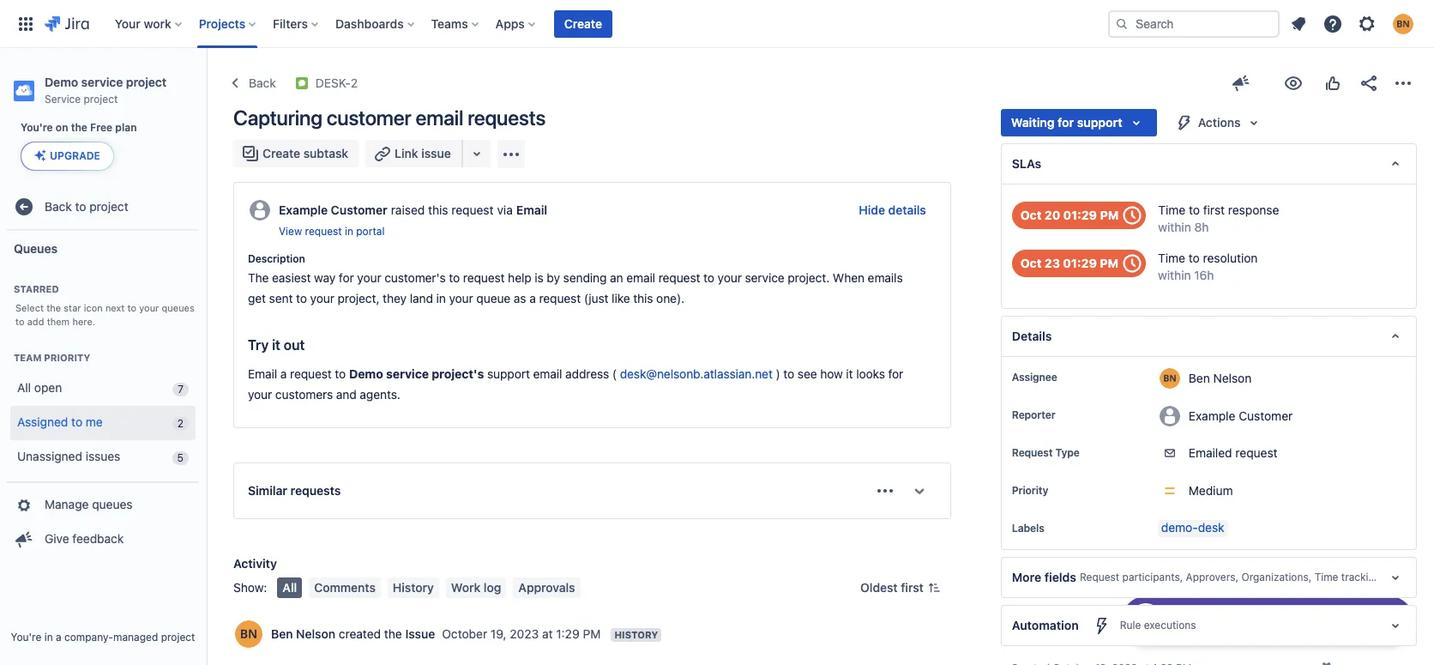 Task type: locate. For each thing, give the bounding box(es) containing it.
automation element
[[1001, 605, 1418, 646]]

group
[[7, 481, 199, 562]]

0 vertical spatial priority
[[44, 351, 90, 363]]

2 vertical spatial service
[[386, 366, 429, 381]]

all inside team priority group
[[17, 380, 31, 395]]

1 horizontal spatial email
[[533, 366, 562, 381]]

request inside more fields request participants, approvers, organizations, time tracking, approver g
[[1080, 571, 1120, 584]]

1 within from the top
[[1159, 220, 1192, 234]]

support right project's
[[487, 366, 530, 381]]

history inside history button
[[393, 580, 434, 595]]

first left newest first icon
[[901, 580, 924, 595]]

1 horizontal spatial nelson
[[1214, 370, 1252, 385]]

0 vertical spatial email
[[516, 203, 548, 217]]

customer right be
[[1262, 620, 1314, 634]]

2 vertical spatial the
[[384, 626, 402, 641]]

history button
[[388, 578, 439, 598]]

for right waiting
[[1058, 115, 1074, 130]]

1 horizontal spatial all
[[283, 580, 297, 595]]

give feedback button
[[7, 522, 199, 557]]

project inside 'link'
[[89, 199, 128, 213]]

customer for example customer raised this request via email
[[331, 203, 388, 217]]

0 vertical spatial pm
[[1101, 208, 1119, 222]]

0 vertical spatial the
[[71, 121, 87, 134]]

create down capturing
[[263, 146, 300, 160]]

queues right next
[[162, 302, 195, 313]]

first inside button
[[901, 580, 924, 595]]

1 vertical spatial request
[[1080, 571, 1120, 584]]

oct for oct 20 01:29 pm
[[1021, 208, 1042, 222]]

your work
[[115, 16, 171, 30]]

email right via
[[516, 203, 548, 217]]

ben down all button
[[271, 626, 293, 641]]

ben for ben nelson created the issue october 19, 2023 at 1:29 pm
[[271, 626, 293, 641]]

0 horizontal spatial back
[[45, 199, 72, 213]]

1 horizontal spatial this
[[633, 291, 653, 306]]

create right apps dropdown button
[[564, 16, 602, 30]]

service inside the easiest way for your customer's to request help is by sending an email request to your service project. when emails get sent to your project, they land in your queue as a request (just like this one).
[[745, 270, 785, 285]]

customer down copy link to issue icon
[[327, 106, 411, 130]]

demo for demo basics
[[1174, 605, 1203, 618]]

log
[[484, 580, 501, 595]]

0 vertical spatial service
[[81, 75, 123, 89]]

2 within from the top
[[1159, 268, 1191, 282]]

0 vertical spatial first
[[1204, 203, 1225, 217]]

0 vertical spatial oct
[[1021, 208, 1042, 222]]

demo up pretend
[[1174, 605, 1203, 618]]

service up agents.
[[386, 366, 429, 381]]

to inside time to first response within 8h
[[1189, 203, 1200, 217]]

desk@nelsonb.atlassian.net link
[[620, 366, 773, 381]]

this right raised
[[428, 203, 448, 217]]

1 horizontal spatial queues
[[162, 302, 195, 313]]

0 vertical spatial back
[[249, 76, 276, 90]]

this inside the easiest way for your customer's to request help is by sending an email request to your service project. when emails get sent to your project, they land in your queue as a request (just like this one).
[[633, 291, 653, 306]]

details element
[[1001, 316, 1418, 357]]

2 horizontal spatial the
[[384, 626, 402, 641]]

2 01:29 from the top
[[1064, 256, 1097, 270]]

it right the how
[[846, 366, 853, 381]]

2 inside team priority group
[[177, 417, 184, 430]]

5
[[177, 451, 184, 464]]

1 vertical spatial requests
[[291, 483, 341, 498]]

0 vertical spatial for
[[1058, 115, 1074, 130]]

all inside all button
[[283, 580, 297, 595]]

2 horizontal spatial for
[[1058, 115, 1074, 130]]

in
[[345, 225, 353, 238], [436, 291, 446, 306], [44, 631, 53, 644]]

clockicon image left within 8h 'button'
[[1119, 202, 1147, 229]]

project up free
[[84, 93, 118, 106]]

time inside more fields request participants, approvers, organizations, time tracking, approver g
[[1315, 571, 1339, 584]]

1 vertical spatial nelson
[[296, 626, 336, 641]]

1 horizontal spatial the
[[71, 121, 87, 134]]

manage queues button
[[7, 488, 199, 522]]

example up emailed
[[1189, 408, 1236, 423]]

demo inside demo basics pretend to be a customer
[[1174, 605, 1203, 618]]

pm right the 23
[[1100, 256, 1119, 270]]

0 horizontal spatial queues
[[92, 497, 133, 512]]

customer for example customer
[[1239, 408, 1293, 423]]

0 vertical spatial clockicon image
[[1119, 202, 1147, 229]]

to inside demo basics pretend to be a customer
[[1221, 620, 1232, 634]]

email up issue
[[416, 106, 464, 130]]

back up queues
[[45, 199, 72, 213]]

team priority group
[[7, 333, 199, 481]]

0 horizontal spatial this
[[428, 203, 448, 217]]

1 vertical spatial customer
[[1262, 620, 1314, 634]]

0 vertical spatial demo
[[45, 75, 78, 89]]

oldest first button
[[850, 578, 951, 598]]

jira image
[[45, 13, 89, 34], [45, 13, 89, 34]]

looks
[[857, 366, 885, 381]]

for inside waiting for support dropdown button
[[1058, 115, 1074, 130]]

1 vertical spatial email
[[248, 366, 277, 381]]

0 horizontal spatial demo
[[45, 75, 78, 89]]

0 horizontal spatial 2
[[177, 417, 184, 430]]

more fields request participants, approvers, organizations, time tracking, approver g
[[1012, 570, 1435, 584]]

project down upgrade
[[89, 199, 128, 213]]

oct left the 23
[[1021, 256, 1042, 270]]

oct for oct 23 01:29 pm
[[1021, 256, 1042, 270]]

time up within 8h 'button'
[[1159, 203, 1186, 217]]

notifications image
[[1289, 13, 1309, 34]]

request type
[[1012, 446, 1080, 459]]

customer inside demo basics pretend to be a customer
[[1262, 620, 1314, 634]]

back to project
[[45, 199, 128, 213]]

1 horizontal spatial example
[[1189, 408, 1236, 423]]

1 vertical spatial in
[[436, 291, 446, 306]]

banner
[[0, 0, 1435, 48]]

activity
[[233, 556, 277, 571]]

this right "like"
[[633, 291, 653, 306]]

0 vertical spatial within
[[1159, 220, 1192, 234]]

0 horizontal spatial service
[[81, 75, 123, 89]]

to inside team priority group
[[71, 415, 82, 429]]

2
[[351, 76, 358, 90], [177, 417, 184, 430]]

0 vertical spatial this
[[428, 203, 448, 217]]

1 vertical spatial create
[[263, 146, 300, 160]]

in left the portal
[[345, 225, 353, 238]]

0 horizontal spatial priority
[[44, 351, 90, 363]]

within 16h button
[[1159, 267, 1215, 284]]

1 horizontal spatial create
[[564, 16, 602, 30]]

desk@nelsonb.atlassian.net
[[620, 366, 773, 381]]

1 vertical spatial clockicon image
[[1119, 250, 1147, 277]]

request down example customer
[[1236, 445, 1278, 460]]

support right waiting
[[1078, 115, 1123, 130]]

1 vertical spatial demo
[[349, 366, 383, 381]]

1 vertical spatial email
[[627, 270, 656, 285]]

within left 16h
[[1159, 268, 1191, 282]]

0 horizontal spatial the
[[46, 302, 61, 313]]

filters button
[[268, 10, 325, 37]]

0 vertical spatial example
[[279, 203, 328, 217]]

customer up emailed request
[[1239, 408, 1293, 423]]

email inside the easiest way for your customer's to request help is by sending an email request to your service project. when emails get sent to your project, they land in your queue as a request (just like this one).
[[627, 270, 656, 285]]

1 vertical spatial support
[[487, 366, 530, 381]]

19,
[[491, 626, 507, 641]]

pm for oct 23 01:29 pm
[[1100, 256, 1119, 270]]

2 up capturing customer email requests
[[351, 76, 358, 90]]

20
[[1045, 208, 1061, 222]]

view request in portal link
[[279, 224, 385, 239]]

within
[[1159, 220, 1192, 234], [1159, 268, 1191, 282]]

time up "within 16h" button
[[1159, 251, 1186, 265]]

01:29 right the 23
[[1064, 256, 1097, 270]]

request right fields
[[1080, 571, 1120, 584]]

1 vertical spatial 01:29
[[1064, 256, 1097, 270]]

tracking,
[[1342, 571, 1384, 584]]

oct 20 01:29 pm
[[1021, 208, 1119, 222]]

upgrade button
[[21, 143, 113, 170]]

desk
[[1198, 520, 1225, 535]]

1 vertical spatial for
[[339, 270, 354, 285]]

for right looks
[[889, 366, 904, 381]]

0 horizontal spatial ben
[[271, 626, 293, 641]]

you're left company-
[[11, 631, 41, 644]]

the up them
[[46, 302, 61, 313]]

the inside starred select the star icon next to your queues to add them here.
[[46, 302, 61, 313]]

link
[[395, 146, 418, 160]]

request left via
[[452, 203, 494, 217]]

2 horizontal spatial in
[[436, 291, 446, 306]]

help image
[[1323, 13, 1344, 34]]

2 up 5
[[177, 417, 184, 430]]

0 vertical spatial support
[[1078, 115, 1123, 130]]

clockicon image left "within 16h" button
[[1119, 250, 1147, 277]]

1 vertical spatial history
[[615, 629, 658, 640]]

1 horizontal spatial back
[[249, 76, 276, 90]]

is
[[535, 270, 544, 285]]

create inside create subtask button
[[263, 146, 300, 160]]

within left 8h on the top of the page
[[1159, 220, 1192, 234]]

priority up open
[[44, 351, 90, 363]]

example up the "view"
[[279, 203, 328, 217]]

1 horizontal spatial it
[[846, 366, 853, 381]]

queues inside starred select the star icon next to your queues to add them here.
[[162, 302, 195, 313]]

all right show:
[[283, 580, 297, 595]]

description
[[248, 252, 305, 265]]

0 horizontal spatial requests
[[291, 483, 341, 498]]

select
[[15, 302, 44, 313]]

oct
[[1021, 208, 1042, 222], [1021, 256, 1042, 270]]

0 horizontal spatial history
[[393, 580, 434, 595]]

first up 8h on the top of the page
[[1204, 203, 1225, 217]]

1 oct from the top
[[1021, 208, 1042, 222]]

1 horizontal spatial email
[[516, 203, 548, 217]]

the left issue on the bottom left of the page
[[384, 626, 402, 641]]

01:29 for 23
[[1064, 256, 1097, 270]]

back inside back to project 'link'
[[45, 199, 72, 213]]

all left open
[[17, 380, 31, 395]]

queues up "give feedback" button
[[92, 497, 133, 512]]

pm right 1:29
[[583, 626, 601, 641]]

1 vertical spatial 2
[[177, 417, 184, 430]]

nelson left created
[[296, 626, 336, 641]]

1 horizontal spatial first
[[1204, 203, 1225, 217]]

show:
[[233, 580, 267, 595]]

time inside time to first response within 8h
[[1159, 203, 1186, 217]]

1 01:29 from the top
[[1064, 208, 1098, 222]]

customers
[[275, 387, 333, 402]]

how
[[821, 366, 843, 381]]

menu bar
[[274, 578, 584, 598]]

for inside the ) to see how it looks for your customers and agents.
[[889, 366, 904, 381]]

agents.
[[360, 387, 401, 402]]

8h
[[1195, 220, 1209, 234]]

your profile and settings image
[[1394, 13, 1414, 34]]

pm right 20
[[1101, 208, 1119, 222]]

approvers,
[[1186, 571, 1239, 584]]

nelson for ben nelson created the issue october 19, 2023 at 1:29 pm
[[296, 626, 336, 641]]

0 horizontal spatial nelson
[[296, 626, 336, 641]]

1 vertical spatial queues
[[92, 497, 133, 512]]

23
[[1045, 256, 1061, 270]]

project up plan
[[126, 75, 167, 89]]

0 vertical spatial requests
[[468, 106, 546, 130]]

1 vertical spatial customer
[[1239, 408, 1293, 423]]

in right land
[[436, 291, 446, 306]]

email right an in the top left of the page
[[627, 270, 656, 285]]

organizations,
[[1242, 571, 1312, 584]]

2 vertical spatial email
[[533, 366, 562, 381]]

demo up agents.
[[349, 366, 383, 381]]

resolution
[[1203, 251, 1258, 265]]

hide
[[859, 203, 886, 217]]

slas
[[1012, 156, 1042, 171]]

1 vertical spatial this
[[633, 291, 653, 306]]

0 vertical spatial queues
[[162, 302, 195, 313]]

create subtask
[[263, 146, 349, 160]]

ben down 'details' element
[[1189, 370, 1211, 385]]

1 vertical spatial you're
[[11, 631, 41, 644]]

unassigned issues
[[17, 449, 120, 463]]

0 horizontal spatial customer
[[327, 106, 411, 130]]

back inside back link
[[249, 76, 276, 90]]

request
[[1012, 446, 1053, 459], [1080, 571, 1120, 584]]

time inside "time to resolution within 16h"
[[1159, 251, 1186, 265]]

0 vertical spatial history
[[393, 580, 434, 595]]

2 horizontal spatial demo
[[1174, 605, 1203, 618]]

be
[[1235, 620, 1249, 634]]

0 horizontal spatial customer
[[331, 203, 388, 217]]

requests
[[468, 106, 546, 130], [291, 483, 341, 498]]

for
[[1058, 115, 1074, 130], [339, 270, 354, 285], [889, 366, 904, 381]]

demo-
[[1162, 520, 1199, 535]]

1 horizontal spatial support
[[1078, 115, 1123, 130]]

oct 23 01:29 pm
[[1021, 256, 1119, 270]]

nelson
[[1214, 370, 1252, 385], [296, 626, 336, 641]]

request up one).
[[659, 270, 701, 285]]

issue
[[405, 626, 435, 641]]

1 vertical spatial first
[[901, 580, 924, 595]]

a
[[530, 291, 536, 306], [280, 366, 287, 381], [1252, 620, 1259, 634], [56, 631, 61, 644]]

demo up service
[[45, 75, 78, 89]]

0 horizontal spatial in
[[44, 631, 53, 644]]

service up free
[[81, 75, 123, 89]]

link issue
[[395, 146, 451, 160]]

it inside the ) to see how it looks for your customers and agents.
[[846, 366, 853, 381]]

1 clockicon image from the top
[[1119, 202, 1147, 229]]

your work button
[[110, 10, 189, 37]]

1 horizontal spatial request
[[1080, 571, 1120, 584]]

your down way
[[310, 291, 335, 306]]

history right 1:29
[[615, 629, 658, 640]]

customer up the portal
[[331, 203, 388, 217]]

more fields element
[[1001, 557, 1435, 598]]

history up issue on the bottom left of the page
[[393, 580, 434, 595]]

ben nelson created the issue october 19, 2023 at 1:29 pm
[[271, 626, 601, 641]]

requests right similar
[[291, 483, 341, 498]]

it right try at bottom left
[[272, 337, 281, 353]]

email left "address"
[[533, 366, 562, 381]]

0 vertical spatial customer
[[327, 106, 411, 130]]

1 horizontal spatial priority
[[1012, 484, 1049, 497]]

assigned to me
[[17, 415, 103, 429]]

2 horizontal spatial service
[[745, 270, 785, 285]]

service left project.
[[745, 270, 785, 285]]

menu bar containing all
[[274, 578, 584, 598]]

add app image
[[501, 144, 521, 164]]

waiting for support button
[[1001, 109, 1157, 136]]

share image
[[1359, 73, 1380, 94]]

project's
[[432, 366, 484, 381]]

by
[[547, 270, 560, 285]]

1 vertical spatial the
[[46, 302, 61, 313]]

oct left 20
[[1021, 208, 1042, 222]]

create for create
[[564, 16, 602, 30]]

1 vertical spatial within
[[1159, 268, 1191, 282]]

(just
[[584, 291, 609, 306]]

demo
[[45, 75, 78, 89], [349, 366, 383, 381], [1174, 605, 1203, 618]]

0 horizontal spatial support
[[487, 366, 530, 381]]

service request image
[[295, 76, 309, 90]]

1 vertical spatial all
[[283, 580, 297, 595]]

automation
[[1012, 618, 1079, 632]]

create inside create button
[[564, 16, 602, 30]]

0 vertical spatial ben
[[1189, 370, 1211, 385]]

email down try at bottom left
[[248, 366, 277, 381]]

within inside time to first response within 8h
[[1159, 220, 1192, 234]]

service
[[45, 93, 81, 106]]

clockicon image
[[1119, 202, 1147, 229], [1119, 250, 1147, 277]]

demo inside the demo service project service project
[[45, 75, 78, 89]]

7
[[178, 382, 184, 395]]

labels
[[1012, 522, 1045, 535]]

your left customers on the bottom of page
[[248, 387, 272, 402]]

back for back
[[249, 76, 276, 90]]

medium
[[1189, 483, 1234, 498]]

a inside demo basics pretend to be a customer
[[1252, 620, 1259, 634]]

2 oct from the top
[[1021, 256, 1042, 270]]

request right the "view"
[[305, 225, 342, 238]]

requests up add app icon
[[468, 106, 546, 130]]

oldest
[[861, 580, 898, 595]]

you're left on
[[21, 121, 53, 134]]

demo basics pretend to be a customer
[[1174, 605, 1314, 634]]

response
[[1229, 203, 1280, 217]]

1 vertical spatial example
[[1189, 408, 1236, 423]]

manage
[[45, 497, 89, 512]]

back up capturing
[[249, 76, 276, 90]]

a inside the easiest way for your customer's to request help is by sending an email request to your service project. when emails get sent to your project, they land in your queue as a request (just like this one).
[[530, 291, 536, 306]]

a left company-
[[56, 631, 61, 644]]

2 clockicon image from the top
[[1119, 250, 1147, 277]]

a right as
[[530, 291, 536, 306]]

priority up labels
[[1012, 484, 1049, 497]]

for right way
[[339, 270, 354, 285]]

request inside view request in portal link
[[305, 225, 342, 238]]

ben nelson
[[1189, 370, 1252, 385]]

in left company-
[[44, 631, 53, 644]]

1 vertical spatial it
[[846, 366, 853, 381]]

request up queue
[[463, 270, 505, 285]]

01:29 right 20
[[1064, 208, 1098, 222]]

service
[[81, 75, 123, 89], [745, 270, 785, 285], [386, 366, 429, 381]]

email
[[516, 203, 548, 217], [248, 366, 277, 381]]

2 vertical spatial in
[[44, 631, 53, 644]]

request left type
[[1012, 446, 1053, 459]]

1 vertical spatial pm
[[1100, 256, 1119, 270]]

via
[[497, 203, 513, 217]]

clockicon image for oct 23 01:29 pm
[[1119, 250, 1147, 277]]

your right next
[[139, 302, 159, 313]]

0 vertical spatial customer
[[331, 203, 388, 217]]

1 horizontal spatial service
[[386, 366, 429, 381]]

1 vertical spatial priority
[[1012, 484, 1049, 497]]

0 horizontal spatial all
[[17, 380, 31, 395]]

a right be
[[1252, 620, 1259, 634]]

the easiest way for your customer's to request help is by sending an email request to your service project. when emails get sent to your project, they land in your queue as a request (just like this one).
[[248, 270, 906, 306]]

time left tracking,
[[1315, 571, 1339, 584]]

1 horizontal spatial requests
[[468, 106, 546, 130]]

example
[[279, 203, 328, 217], [1189, 408, 1236, 423]]

all for all open
[[17, 380, 31, 395]]

the right on
[[71, 121, 87, 134]]

2 vertical spatial pm
[[583, 626, 601, 641]]

waiting for support
[[1012, 115, 1123, 130]]

1 horizontal spatial customer
[[1262, 620, 1314, 634]]

2 vertical spatial for
[[889, 366, 904, 381]]

nelson up example customer
[[1214, 370, 1252, 385]]

teams button
[[426, 10, 485, 37]]

ben
[[1189, 370, 1211, 385], [271, 626, 293, 641]]

customer's
[[385, 270, 446, 285]]



Task type: describe. For each thing, give the bounding box(es) containing it.
you're for you're on the free plan
[[21, 121, 53, 134]]

in inside the easiest way for your customer's to request help is by sending an email request to your service project. when emails get sent to your project, they land in your queue as a request (just like this one).
[[436, 291, 446, 306]]

close image
[[1383, 614, 1397, 627]]

1 horizontal spatial demo
[[349, 366, 383, 381]]

vote options: no one has voted for this issue yet. image
[[1323, 73, 1344, 94]]

desk-2
[[316, 76, 358, 90]]

approver
[[1387, 571, 1432, 584]]

example for example customer raised this request via email
[[279, 203, 328, 217]]

1 horizontal spatial history
[[615, 629, 658, 640]]

request up customers on the bottom of page
[[290, 366, 332, 381]]

first inside time to first response within 8h
[[1204, 203, 1225, 217]]

give feedback
[[45, 531, 124, 546]]

free
[[90, 121, 113, 134]]

assignee pin to top. only you can see pinned fields. image
[[1061, 371, 1075, 384]]

copy link to issue image
[[354, 76, 368, 89]]

example for example customer
[[1189, 408, 1236, 423]]

to inside the ) to see how it looks for your customers and agents.
[[784, 366, 795, 381]]

issues
[[86, 449, 120, 463]]

capturing customer email requests
[[233, 106, 546, 130]]

upgrade
[[50, 149, 100, 162]]

16h
[[1195, 268, 1215, 282]]

basics
[[1206, 605, 1239, 618]]

demo for demo service project
[[45, 75, 78, 89]]

one).
[[657, 291, 685, 306]]

them
[[47, 316, 70, 327]]

help
[[508, 270, 532, 285]]

your inside starred select the star icon next to your queues to add them here.
[[139, 302, 159, 313]]

give feedback image
[[1231, 73, 1252, 94]]

2023
[[510, 626, 539, 641]]

me
[[86, 415, 103, 429]]

sending
[[563, 270, 607, 285]]

a up customers on the bottom of page
[[280, 366, 287, 381]]

dashboards
[[336, 16, 404, 30]]

and
[[336, 387, 357, 402]]

show image
[[906, 477, 933, 505]]

capturing
[[233, 106, 322, 130]]

pretend
[[1174, 620, 1217, 634]]

company-
[[64, 631, 113, 644]]

see
[[798, 366, 817, 381]]

to inside "time to resolution within 16h"
[[1189, 251, 1200, 265]]

subtask
[[304, 146, 349, 160]]

time to resolution within 16h
[[1159, 251, 1258, 282]]

ben for ben nelson
[[1189, 370, 1211, 385]]

try
[[248, 337, 269, 353]]

desk-
[[316, 76, 351, 90]]

group containing manage queues
[[7, 481, 199, 562]]

starred select the star icon next to your queues to add them here.
[[14, 283, 195, 327]]

priority inside group
[[44, 351, 90, 363]]

created
[[339, 626, 381, 641]]

type
[[1056, 446, 1080, 459]]

starred group
[[7, 265, 199, 333]]

clockicon image for oct 20 01:29 pm
[[1119, 202, 1147, 229]]

filters
[[273, 16, 308, 30]]

feedback
[[72, 531, 124, 546]]

october
[[442, 626, 488, 641]]

next
[[105, 302, 125, 313]]

sidebar navigation image
[[187, 69, 225, 103]]

your left project.
[[718, 270, 742, 285]]

time for time to resolution within 16h
[[1159, 251, 1186, 265]]

apps button
[[491, 10, 542, 37]]

approvals
[[519, 580, 575, 595]]

actions button
[[1164, 109, 1276, 136]]

search image
[[1116, 17, 1129, 30]]

all for all
[[283, 580, 297, 595]]

request down the by
[[539, 291, 581, 306]]

nelson for ben nelson
[[1214, 370, 1252, 385]]

g
[[1435, 571, 1435, 584]]

comments
[[314, 580, 376, 595]]

example customer
[[1189, 408, 1293, 423]]

newest first image
[[927, 581, 941, 595]]

demo service project service project
[[45, 75, 167, 106]]

back link
[[223, 70, 281, 97]]

team
[[14, 351, 42, 363]]

projects button
[[194, 10, 263, 37]]

assigned
[[17, 415, 68, 429]]

apps
[[496, 16, 525, 30]]

land
[[410, 291, 433, 306]]

back to project link
[[7, 190, 199, 224]]

queues inside button
[[92, 497, 133, 512]]

watch options: you are not watching this issue, 0 people watching image
[[1284, 73, 1304, 94]]

participants,
[[1123, 571, 1184, 584]]

0 horizontal spatial email
[[248, 366, 277, 381]]

the for select
[[46, 302, 61, 313]]

as
[[514, 291, 526, 306]]

assignee
[[1012, 371, 1058, 384]]

Search field
[[1109, 10, 1280, 37]]

your up project,
[[357, 270, 381, 285]]

team priority
[[14, 351, 90, 363]]

fields
[[1045, 570, 1077, 584]]

banner containing your work
[[0, 0, 1435, 48]]

all button
[[278, 578, 302, 598]]

project,
[[338, 291, 380, 306]]

for inside the easiest way for your customer's to request help is by sending an email request to your service project. when emails get sent to your project, they land in your queue as a request (just like this one).
[[339, 270, 354, 285]]

work
[[144, 16, 171, 30]]

service inside the demo service project service project
[[81, 75, 123, 89]]

an
[[610, 270, 623, 285]]

similar
[[248, 483, 287, 498]]

easiest
[[272, 270, 311, 285]]

1:29
[[556, 626, 580, 641]]

your inside the ) to see how it looks for your customers and agents.
[[248, 387, 272, 402]]

back for back to project
[[45, 199, 72, 213]]

give
[[45, 531, 69, 546]]

link web pages and more image
[[467, 143, 487, 164]]

the
[[248, 270, 269, 285]]

queues
[[14, 241, 58, 255]]

you're for you're in a company-managed project
[[11, 631, 41, 644]]

create for create subtask
[[263, 146, 300, 160]]

project right managed
[[161, 631, 195, 644]]

to inside 'link'
[[75, 199, 86, 213]]

open
[[34, 380, 62, 395]]

manage queues
[[45, 497, 133, 512]]

executions
[[1144, 619, 1197, 632]]

the for on
[[71, 121, 87, 134]]

queue
[[477, 291, 511, 306]]

slas element
[[1001, 143, 1418, 184]]

01:29 for 20
[[1064, 208, 1098, 222]]

0 vertical spatial it
[[272, 337, 281, 353]]

emailed request
[[1189, 445, 1278, 460]]

0 vertical spatial email
[[416, 106, 464, 130]]

actions image
[[1394, 73, 1414, 94]]

create button
[[554, 10, 613, 37]]

support inside dropdown button
[[1078, 115, 1123, 130]]

1 horizontal spatial 2
[[351, 76, 358, 90]]

time for time to first response within 8h
[[1159, 203, 1186, 217]]

here.
[[72, 316, 95, 327]]

pm for oct 20 01:29 pm
[[1101, 208, 1119, 222]]

0 vertical spatial in
[[345, 225, 353, 238]]

teams
[[431, 16, 468, 30]]

0 horizontal spatial request
[[1012, 446, 1053, 459]]

approvals button
[[513, 578, 581, 598]]

your left queue
[[449, 291, 473, 306]]

hide details button
[[849, 197, 937, 224]]

demo-desk
[[1162, 520, 1225, 535]]

dashboards button
[[330, 10, 421, 37]]

emailed
[[1189, 445, 1233, 460]]

settings image
[[1357, 13, 1378, 34]]

appswitcher icon image
[[15, 13, 36, 34]]

all open
[[17, 380, 62, 395]]

like
[[612, 291, 630, 306]]

within inside "time to resolution within 16h"
[[1159, 268, 1191, 282]]

rule
[[1120, 619, 1142, 632]]

primary element
[[10, 0, 1109, 48]]

details
[[889, 203, 927, 217]]



Task type: vqa. For each thing, say whether or not it's contained in the screenshot.
the DESK - 4
no



